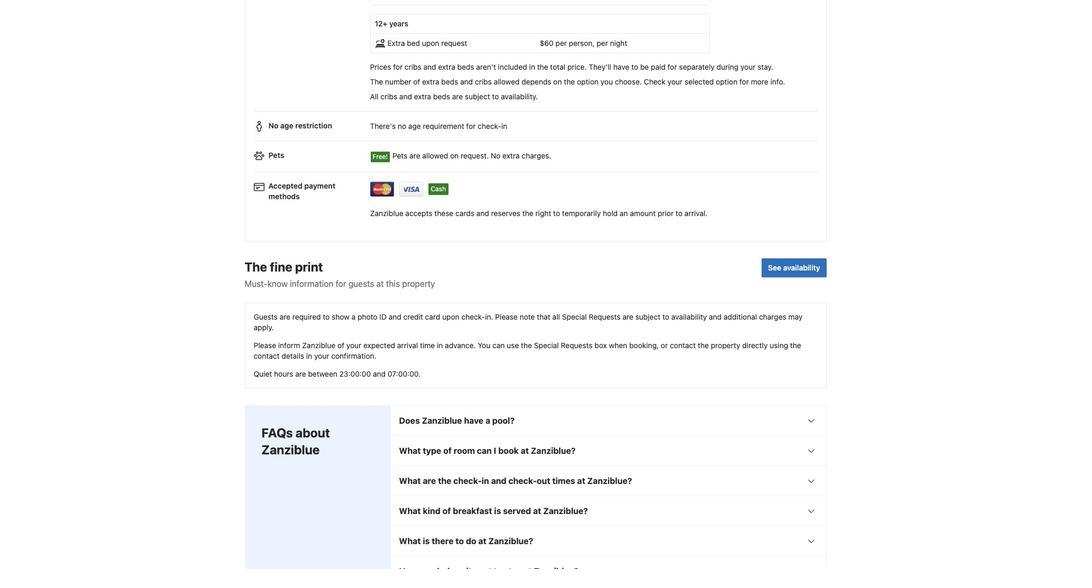 Task type: describe. For each thing, give the bounding box(es) containing it.
please inside please inform zanziblue of your expected arrival time in advance. you can use the special requests box when booking, or contact the property directly using the contact details in your confirmation.
[[254, 341, 276, 350]]

credit
[[404, 313, 423, 321]]

and down extra bed upon request
[[424, 63, 436, 72]]

right
[[536, 209, 551, 218]]

confirmation.
[[331, 352, 377, 361]]

quiet
[[254, 370, 272, 379]]

can inside please inform zanziblue of your expected arrival time in advance. you can use the special requests box when booking, or contact the property directly using the contact details in your confirmation.
[[493, 341, 505, 350]]

are right hours
[[295, 370, 306, 379]]

accepts
[[406, 209, 433, 218]]

can inside dropdown button
[[477, 446, 492, 456]]

arrival
[[397, 341, 418, 350]]

quiet hours are between 23:00:00 and 07:00:00.
[[254, 370, 421, 379]]

time
[[420, 341, 435, 350]]

are inside free! pets are allowed on request. no extra charges.
[[410, 152, 420, 161]]

zanziblue? inside dropdown button
[[588, 477, 632, 486]]

when
[[609, 341, 628, 350]]

extra down request
[[438, 63, 456, 72]]

what kind of breakfast is served at zanziblue?
[[399, 507, 588, 516]]

in right details
[[306, 352, 312, 361]]

temporarily
[[562, 209, 601, 218]]

zanziblue inside does zanziblue have a pool? dropdown button
[[422, 416, 462, 426]]

please inside guests are required to show a photo id and credit card upon check-in. please note that all special requests are subject to availability and additional charges may apply.
[[495, 313, 518, 321]]

check- inside guests are required to show a photo id and credit card upon check-in. please note that all special requests are subject to availability and additional charges may apply.
[[462, 313, 485, 321]]

the for fine
[[245, 260, 267, 274]]

there's
[[370, 122, 396, 131]]

show
[[332, 313, 350, 321]]

see
[[768, 263, 782, 272]]

0 horizontal spatial age
[[280, 121, 294, 130]]

aren't
[[476, 63, 496, 72]]

free!
[[373, 153, 388, 161]]

visa image
[[399, 182, 424, 197]]

property inside please inform zanziblue of your expected arrival time in advance. you can use the special requests box when booking, or contact the property directly using the contact details in your confirmation.
[[711, 341, 741, 350]]

advance.
[[445, 341, 476, 350]]

breakfast
[[453, 507, 492, 516]]

extra inside free! pets are allowed on request. no extra charges.
[[503, 152, 520, 161]]

faqs about zanziblue
[[262, 426, 330, 457]]

no inside free! pets are allowed on request. no extra charges.
[[491, 152, 501, 161]]

you
[[478, 341, 491, 350]]

and up the all cribs and extra beds are subject to availability.
[[460, 77, 473, 86]]

to right prior
[[676, 209, 683, 218]]

methods
[[269, 192, 300, 201]]

and left additional
[[709, 313, 722, 321]]

guests
[[254, 313, 278, 321]]

times
[[553, 477, 575, 486]]

for inside 'the fine print must-know information for guests at this property'
[[336, 279, 346, 289]]

1 horizontal spatial age
[[408, 122, 421, 131]]

know
[[268, 279, 288, 289]]

and right id
[[389, 313, 402, 321]]

all cribs and extra beds are subject to availability.
[[370, 92, 538, 101]]

years
[[390, 19, 409, 28]]

using
[[770, 341, 789, 350]]

photo
[[358, 313, 378, 321]]

12+
[[375, 19, 388, 28]]

to up "or"
[[663, 313, 670, 321]]

accepted payment methods and conditions element
[[254, 177, 818, 200]]

0 horizontal spatial pets
[[269, 151, 284, 160]]

between
[[308, 370, 338, 379]]

apply.
[[254, 323, 274, 332]]

special inside please inform zanziblue of your expected arrival time in advance. you can use the special requests box when booking, or contact the property directly using the contact details in your confirmation.
[[534, 341, 559, 350]]

no
[[398, 122, 406, 131]]

all
[[370, 92, 379, 101]]

allowed inside free! pets are allowed on request. no extra charges.
[[422, 152, 448, 161]]

beds for are
[[433, 92, 450, 101]]

of inside please inform zanziblue of your expected arrival time in advance. you can use the special requests box when booking, or contact the property directly using the contact details in your confirmation.
[[338, 341, 344, 350]]

upon inside guests are required to show a photo id and credit card upon check-in. please note that all special requests are subject to availability and additional charges may apply.
[[442, 313, 460, 321]]

you
[[601, 77, 613, 86]]

are right the guests
[[280, 313, 290, 321]]

at inside dropdown button
[[577, 477, 586, 486]]

and inside dropdown button
[[491, 477, 507, 486]]

of for kind
[[443, 507, 451, 516]]

be
[[641, 63, 649, 72]]

0 vertical spatial no
[[269, 121, 279, 130]]

check- down room
[[454, 477, 482, 486]]

what type of room can i book at zanziblue? button
[[391, 436, 826, 466]]

what is there to do at zanziblue?
[[399, 537, 533, 546]]

does zanziblue have a pool? button
[[391, 406, 826, 436]]

your right check
[[668, 77, 683, 86]]

zanziblue? inside 'dropdown button'
[[543, 507, 588, 516]]

kind
[[423, 507, 441, 516]]

card
[[425, 313, 440, 321]]

your left stay.
[[741, 63, 756, 72]]

are up when at the bottom right of the page
[[623, 313, 634, 321]]

requests inside guests are required to show a photo id and credit card upon check-in. please note that all special requests are subject to availability and additional charges may apply.
[[589, 313, 621, 321]]

2 per from the left
[[597, 39, 608, 48]]

arrival.
[[685, 209, 708, 218]]

is inside 'what is there to do at zanziblue?' dropdown button
[[423, 537, 430, 546]]

a inside dropdown button
[[486, 416, 491, 426]]

number
[[385, 77, 411, 86]]

2 option from the left
[[716, 77, 738, 86]]

during
[[717, 63, 739, 72]]

the right using on the right bottom of page
[[791, 341, 802, 350]]

person,
[[569, 39, 595, 48]]

about
[[296, 426, 330, 441]]

note
[[520, 313, 535, 321]]

stay.
[[758, 63, 774, 72]]

at inside 'the fine print must-know information for guests at this property'
[[377, 279, 384, 289]]

0 horizontal spatial contact
[[254, 352, 280, 361]]

fine
[[270, 260, 293, 274]]

total
[[550, 63, 566, 72]]

for right the requirement
[[466, 122, 476, 131]]

all
[[553, 313, 560, 321]]

what type of room can i book at zanziblue?
[[399, 446, 576, 456]]

are up the requirement
[[452, 92, 463, 101]]

requests inside please inform zanziblue of your expected arrival time in advance. you can use the special requests box when booking, or contact the property directly using the contact details in your confirmation.
[[561, 341, 593, 350]]

availability.
[[501, 92, 538, 101]]

room
[[454, 446, 475, 456]]

what are the check-in and check-out times at zanziblue?
[[399, 477, 632, 486]]

the for number
[[370, 77, 383, 86]]

special inside guests are required to show a photo id and credit card upon check-in. please note that all special requests are subject to availability and additional charges may apply.
[[562, 313, 587, 321]]

the number of extra beds and cribs allowed depends on the option you choose. check your selected option for more info.
[[370, 77, 786, 86]]

at right do
[[479, 537, 487, 546]]

zanziblue inside faqs about zanziblue
[[262, 443, 320, 457]]

pets inside free! pets are allowed on request. no extra charges.
[[393, 152, 408, 161]]

id
[[380, 313, 387, 321]]

to inside dropdown button
[[456, 537, 464, 546]]

and right 'cards'
[[477, 209, 489, 218]]

please inform zanziblue of your expected arrival time in advance. you can use the special requests box when booking, or contact the property directly using the contact details in your confirmation.
[[254, 341, 802, 361]]

prior
[[658, 209, 674, 218]]

0 vertical spatial beds
[[457, 63, 474, 72]]

check
[[644, 77, 666, 86]]

the down prices for cribs and extra beds aren't included in the total price. they'll have to be paid for separately during your stay.
[[564, 77, 575, 86]]

1 option from the left
[[577, 77, 599, 86]]

0 vertical spatial contact
[[670, 341, 696, 350]]

1 horizontal spatial allowed
[[494, 77, 520, 86]]

cash
[[431, 185, 446, 193]]

depends
[[522, 77, 552, 86]]

do
[[466, 537, 477, 546]]

payment
[[304, 182, 336, 191]]

type
[[423, 446, 441, 456]]

for up number
[[393, 63, 403, 72]]

extra up the all cribs and extra beds are subject to availability.
[[422, 77, 439, 86]]

is inside what kind of breakfast is served at zanziblue? 'dropdown button'
[[494, 507, 501, 516]]

for right paid
[[668, 63, 677, 72]]

beds for and
[[441, 77, 458, 86]]

the inside dropdown button
[[438, 477, 452, 486]]

i
[[494, 446, 497, 456]]

0 vertical spatial have
[[614, 63, 630, 72]]

what are the check-in and check-out times at zanziblue? button
[[391, 466, 826, 496]]

faqs
[[262, 426, 293, 441]]

the left right
[[523, 209, 534, 218]]

to right right
[[553, 209, 560, 218]]



Task type: locate. For each thing, give the bounding box(es) containing it.
1 horizontal spatial pets
[[393, 152, 408, 161]]

0 vertical spatial upon
[[422, 39, 439, 48]]

at right times
[[577, 477, 586, 486]]

1 horizontal spatial property
[[711, 341, 741, 350]]

the up must-
[[245, 260, 267, 274]]

check- up request.
[[478, 122, 502, 131]]

2 vertical spatial cribs
[[381, 92, 397, 101]]

and down i
[[491, 477, 507, 486]]

1 vertical spatial special
[[534, 341, 559, 350]]

mastercard image
[[370, 182, 394, 197]]

allowed down 'there's no age requirement for check-in'
[[422, 152, 448, 161]]

is left "there"
[[423, 537, 430, 546]]

of right kind
[[443, 507, 451, 516]]

at right served
[[533, 507, 541, 516]]

does
[[399, 416, 420, 426]]

0 horizontal spatial allowed
[[422, 152, 448, 161]]

0 vertical spatial availability
[[784, 263, 820, 272]]

0 vertical spatial cribs
[[405, 63, 422, 72]]

extra bed upon request
[[388, 39, 467, 48]]

1 vertical spatial can
[[477, 446, 492, 456]]

special right all
[[562, 313, 587, 321]]

check- up you
[[462, 313, 485, 321]]

upon
[[422, 39, 439, 48], [442, 313, 460, 321]]

age left restriction
[[280, 121, 294, 130]]

have up "choose."
[[614, 63, 630, 72]]

amount
[[630, 209, 656, 218]]

option
[[577, 77, 599, 86], [716, 77, 738, 86]]

0 vertical spatial a
[[352, 313, 356, 321]]

cribs up number
[[405, 63, 422, 72]]

1 vertical spatial subject
[[636, 313, 661, 321]]

zanziblue up type
[[422, 416, 462, 426]]

no left restriction
[[269, 121, 279, 130]]

1 per from the left
[[556, 39, 567, 48]]

required
[[292, 313, 321, 321]]

1 horizontal spatial no
[[491, 152, 501, 161]]

07:00:00.
[[388, 370, 421, 379]]

in down availability.
[[501, 122, 507, 131]]

prices for cribs and extra beds aren't included in the total price. they'll have to be paid for separately during your stay.
[[370, 63, 774, 72]]

0 vertical spatial requests
[[589, 313, 621, 321]]

0 vertical spatial special
[[562, 313, 587, 321]]

your up between
[[314, 352, 329, 361]]

0 vertical spatial subject
[[465, 92, 490, 101]]

1 horizontal spatial special
[[562, 313, 587, 321]]

$60 per person, per night
[[540, 39, 628, 48]]

and right 23:00:00
[[373, 370, 386, 379]]

in inside dropdown button
[[482, 477, 489, 486]]

contact right "or"
[[670, 341, 696, 350]]

0 horizontal spatial upon
[[422, 39, 439, 48]]

1 horizontal spatial cribs
[[405, 63, 422, 72]]

directly
[[743, 341, 768, 350]]

to left do
[[456, 537, 464, 546]]

extra up 'there's no age requirement for check-in'
[[414, 92, 431, 101]]

expected
[[364, 341, 395, 350]]

1 what from the top
[[399, 446, 421, 456]]

1 vertical spatial availability
[[672, 313, 707, 321]]

the inside 'the fine print must-know information for guests at this property'
[[245, 260, 267, 274]]

at left this
[[377, 279, 384, 289]]

for left guests
[[336, 279, 346, 289]]

1 horizontal spatial have
[[614, 63, 630, 72]]

served
[[503, 507, 531, 516]]

use
[[507, 341, 519, 350]]

please
[[495, 313, 518, 321], [254, 341, 276, 350]]

are up "visa" image
[[410, 152, 420, 161]]

booking,
[[630, 341, 659, 350]]

of right type
[[443, 446, 452, 456]]

cribs right all
[[381, 92, 397, 101]]

guests are required to show a photo id and credit card upon check-in. please note that all special requests are subject to availability and additional charges may apply.
[[254, 313, 803, 332]]

reserves
[[491, 209, 521, 218]]

$60
[[540, 39, 554, 48]]

per right $60
[[556, 39, 567, 48]]

0 vertical spatial the
[[370, 77, 383, 86]]

what kind of breakfast is served at zanziblue? button
[[391, 497, 826, 526]]

please down apply. on the bottom left of the page
[[254, 341, 276, 350]]

upon right the card
[[442, 313, 460, 321]]

zanziblue inside please inform zanziblue of your expected arrival time in advance. you can use the special requests box when booking, or contact the property directly using the contact details in your confirmation.
[[302, 341, 336, 350]]

accordion control element
[[390, 406, 827, 570]]

subject up booking,
[[636, 313, 661, 321]]

request.
[[461, 152, 489, 161]]

request
[[441, 39, 467, 48]]

bed
[[407, 39, 420, 48]]

pets
[[269, 151, 284, 160], [393, 152, 408, 161]]

are
[[452, 92, 463, 101], [410, 152, 420, 161], [280, 313, 290, 321], [623, 313, 634, 321], [295, 370, 306, 379], [423, 477, 436, 486]]

requests
[[589, 313, 621, 321], [561, 341, 593, 350]]

is
[[494, 507, 501, 516], [423, 537, 430, 546]]

the right use on the left of page
[[521, 341, 532, 350]]

pool?
[[493, 416, 515, 426]]

hold
[[603, 209, 618, 218]]

1 horizontal spatial the
[[370, 77, 383, 86]]

allowed down the included
[[494, 77, 520, 86]]

availability inside guests are required to show a photo id and credit card upon check-in. please note that all special requests are subject to availability and additional charges may apply.
[[672, 313, 707, 321]]

paid
[[651, 63, 666, 72]]

inform
[[278, 341, 300, 350]]

separately
[[679, 63, 715, 72]]

0 horizontal spatial no
[[269, 121, 279, 130]]

0 horizontal spatial a
[[352, 313, 356, 321]]

accepted
[[269, 182, 303, 191]]

is left served
[[494, 507, 501, 516]]

what inside dropdown button
[[399, 477, 421, 486]]

included
[[498, 63, 527, 72]]

0 vertical spatial on
[[554, 77, 562, 86]]

of up confirmation.
[[338, 341, 344, 350]]

free! pets are allowed on request. no extra charges.
[[373, 152, 551, 161]]

0 horizontal spatial option
[[577, 77, 599, 86]]

guests
[[349, 279, 374, 289]]

have inside does zanziblue have a pool? dropdown button
[[464, 416, 484, 426]]

1 horizontal spatial upon
[[442, 313, 460, 321]]

at right book
[[521, 446, 529, 456]]

3 what from the top
[[399, 507, 421, 516]]

the
[[537, 63, 548, 72], [564, 77, 575, 86], [523, 209, 534, 218], [521, 341, 532, 350], [698, 341, 709, 350], [791, 341, 802, 350], [438, 477, 452, 486]]

12+ years
[[375, 19, 409, 28]]

0 horizontal spatial is
[[423, 537, 430, 546]]

option down during
[[716, 77, 738, 86]]

subject inside guests are required to show a photo id and credit card upon check-in. please note that all special requests are subject to availability and additional charges may apply.
[[636, 313, 661, 321]]

zanziblue
[[370, 209, 404, 218], [302, 341, 336, 350], [422, 416, 462, 426], [262, 443, 320, 457]]

1 horizontal spatial contact
[[670, 341, 696, 350]]

extra
[[438, 63, 456, 72], [422, 77, 439, 86], [414, 92, 431, 101], [503, 152, 520, 161]]

there's no age requirement for check-in
[[370, 122, 507, 131]]

the down type
[[438, 477, 452, 486]]

and down number
[[399, 92, 412, 101]]

1 vertical spatial allowed
[[422, 152, 448, 161]]

or
[[661, 341, 668, 350]]

have left pool?
[[464, 416, 484, 426]]

does zanziblue have a pool?
[[399, 416, 515, 426]]

can left use on the left of page
[[493, 341, 505, 350]]

1 vertical spatial have
[[464, 416, 484, 426]]

night
[[610, 39, 628, 48]]

2 what from the top
[[399, 477, 421, 486]]

per left night
[[597, 39, 608, 48]]

what for what are the check-in and check-out times at zanziblue?
[[399, 477, 421, 486]]

1 horizontal spatial can
[[493, 341, 505, 350]]

zanziblue up details
[[302, 341, 336, 350]]

2 vertical spatial beds
[[433, 92, 450, 101]]

please right the in.
[[495, 313, 518, 321]]

additional
[[724, 313, 757, 321]]

property inside 'the fine print must-know information for guests at this property'
[[402, 279, 435, 289]]

in right time on the left bottom of the page
[[437, 341, 443, 350]]

of inside dropdown button
[[443, 446, 452, 456]]

contact
[[670, 341, 696, 350], [254, 352, 280, 361]]

1 vertical spatial requests
[[561, 341, 593, 350]]

your up confirmation.
[[346, 341, 362, 350]]

the fine print must-know information for guests at this property
[[245, 260, 435, 289]]

details
[[282, 352, 304, 361]]

information
[[290, 279, 334, 289]]

zanziblue? down served
[[489, 537, 533, 546]]

1 vertical spatial no
[[491, 152, 501, 161]]

0 horizontal spatial please
[[254, 341, 276, 350]]

requests left "box" on the bottom
[[561, 341, 593, 350]]

requirement
[[423, 122, 464, 131]]

special down that in the right of the page
[[534, 341, 559, 350]]

zanziblue down faqs
[[262, 443, 320, 457]]

restriction
[[295, 121, 332, 130]]

option down price.
[[577, 77, 599, 86]]

1 vertical spatial is
[[423, 537, 430, 546]]

1 vertical spatial a
[[486, 416, 491, 426]]

a inside guests are required to show a photo id and credit card upon check-in. please note that all special requests are subject to availability and additional charges may apply.
[[352, 313, 356, 321]]

on
[[554, 77, 562, 86], [450, 152, 459, 161]]

1 vertical spatial please
[[254, 341, 276, 350]]

check- up served
[[509, 477, 537, 486]]

on inside free! pets are allowed on request. no extra charges.
[[450, 152, 459, 161]]

1 horizontal spatial is
[[494, 507, 501, 516]]

a
[[352, 313, 356, 321], [486, 416, 491, 426]]

1 vertical spatial on
[[450, 152, 459, 161]]

of right number
[[413, 77, 420, 86]]

print
[[295, 260, 323, 274]]

zanziblue down the mastercard icon in the left top of the page
[[370, 209, 404, 218]]

to left show
[[323, 313, 330, 321]]

0 vertical spatial please
[[495, 313, 518, 321]]

on left request.
[[450, 152, 459, 161]]

0 horizontal spatial have
[[464, 416, 484, 426]]

0 horizontal spatial the
[[245, 260, 267, 274]]

allowed
[[494, 77, 520, 86], [422, 152, 448, 161]]

what for what type of room can i book at zanziblue?
[[399, 446, 421, 456]]

2 horizontal spatial cribs
[[475, 77, 492, 86]]

must-
[[245, 279, 268, 289]]

1 horizontal spatial per
[[597, 39, 608, 48]]

availability left additional
[[672, 313, 707, 321]]

of for number
[[413, 77, 420, 86]]

0 horizontal spatial subject
[[465, 92, 490, 101]]

zanziblue?
[[531, 446, 576, 456], [588, 477, 632, 486], [543, 507, 588, 516], [489, 537, 533, 546]]

charges
[[759, 313, 787, 321]]

see availability button
[[762, 259, 827, 278]]

what is there to do at zanziblue? button
[[391, 527, 826, 556]]

1 horizontal spatial availability
[[784, 263, 820, 272]]

to left be
[[632, 63, 639, 72]]

cards
[[456, 209, 475, 218]]

beds
[[457, 63, 474, 72], [441, 77, 458, 86], [433, 92, 450, 101]]

in up the depends
[[529, 63, 535, 72]]

the right "or"
[[698, 341, 709, 350]]

0 horizontal spatial per
[[556, 39, 567, 48]]

0 horizontal spatial on
[[450, 152, 459, 161]]

the left "total" in the top right of the page
[[537, 63, 548, 72]]

selected
[[685, 77, 714, 86]]

extra left charges. on the top of the page
[[503, 152, 520, 161]]

more
[[751, 77, 769, 86]]

0 vertical spatial allowed
[[494, 77, 520, 86]]

age right no
[[408, 122, 421, 131]]

0 horizontal spatial special
[[534, 341, 559, 350]]

of for type
[[443, 446, 452, 456]]

1 horizontal spatial please
[[495, 313, 518, 321]]

zanziblue accepts these cards and reserves the right to temporarily hold an amount prior to arrival.
[[370, 209, 708, 218]]

requests up "box" on the bottom
[[589, 313, 621, 321]]

1 vertical spatial property
[[711, 341, 741, 350]]

0 vertical spatial can
[[493, 341, 505, 350]]

are inside "what are the check-in and check-out times at zanziblue?" dropdown button
[[423, 477, 436, 486]]

subject down aren't
[[465, 92, 490, 101]]

property left directly
[[711, 341, 741, 350]]

pets right the free! at the top left
[[393, 152, 408, 161]]

may
[[789, 313, 803, 321]]

in.
[[485, 313, 493, 321]]

what for what kind of breakfast is served at zanziblue?
[[399, 507, 421, 516]]

1 vertical spatial upon
[[442, 313, 460, 321]]

availability inside button
[[784, 263, 820, 272]]

1 vertical spatial cribs
[[475, 77, 492, 86]]

what for what is there to do at zanziblue?
[[399, 537, 421, 546]]

are up kind
[[423, 477, 436, 486]]

23:00:00
[[340, 370, 371, 379]]

a right show
[[352, 313, 356, 321]]

zanziblue? down times
[[543, 507, 588, 516]]

beds up the requirement
[[433, 92, 450, 101]]

1 horizontal spatial subject
[[636, 313, 661, 321]]

0 horizontal spatial can
[[477, 446, 492, 456]]

no right request.
[[491, 152, 501, 161]]

beds left aren't
[[457, 63, 474, 72]]

0 vertical spatial is
[[494, 507, 501, 516]]

0 horizontal spatial availability
[[672, 313, 707, 321]]

1 horizontal spatial option
[[716, 77, 738, 86]]

contact up quiet
[[254, 352, 280, 361]]

can left i
[[477, 446, 492, 456]]

the up all
[[370, 77, 383, 86]]

box
[[595, 341, 607, 350]]

zanziblue? down what type of room can i book at zanziblue? dropdown button
[[588, 477, 632, 486]]

these
[[435, 209, 454, 218]]

book
[[499, 446, 519, 456]]

what inside 'dropdown button'
[[399, 507, 421, 516]]

0 horizontal spatial property
[[402, 279, 435, 289]]

1 vertical spatial the
[[245, 260, 267, 274]]

1 horizontal spatial on
[[554, 77, 562, 86]]

1 horizontal spatial a
[[486, 416, 491, 426]]

on down "total" in the top right of the page
[[554, 77, 562, 86]]

see availability
[[768, 263, 820, 272]]

a left pool?
[[486, 416, 491, 426]]

4 what from the top
[[399, 537, 421, 546]]

1 vertical spatial contact
[[254, 352, 280, 361]]

to left availability.
[[492, 92, 499, 101]]

for left more
[[740, 77, 749, 86]]

that
[[537, 313, 551, 321]]

hours
[[274, 370, 293, 379]]

0 horizontal spatial cribs
[[381, 92, 397, 101]]

zanziblue? up out
[[531, 446, 576, 456]]

1 vertical spatial beds
[[441, 77, 458, 86]]

this
[[386, 279, 400, 289]]

of inside 'dropdown button'
[[443, 507, 451, 516]]

0 vertical spatial property
[[402, 279, 435, 289]]

your
[[741, 63, 756, 72], [668, 77, 683, 86], [346, 341, 362, 350], [314, 352, 329, 361]]

out
[[537, 477, 551, 486]]

they'll
[[589, 63, 612, 72]]

at inside 'dropdown button'
[[533, 507, 541, 516]]



Task type: vqa. For each thing, say whether or not it's contained in the screenshot.
Progress Bar
no



